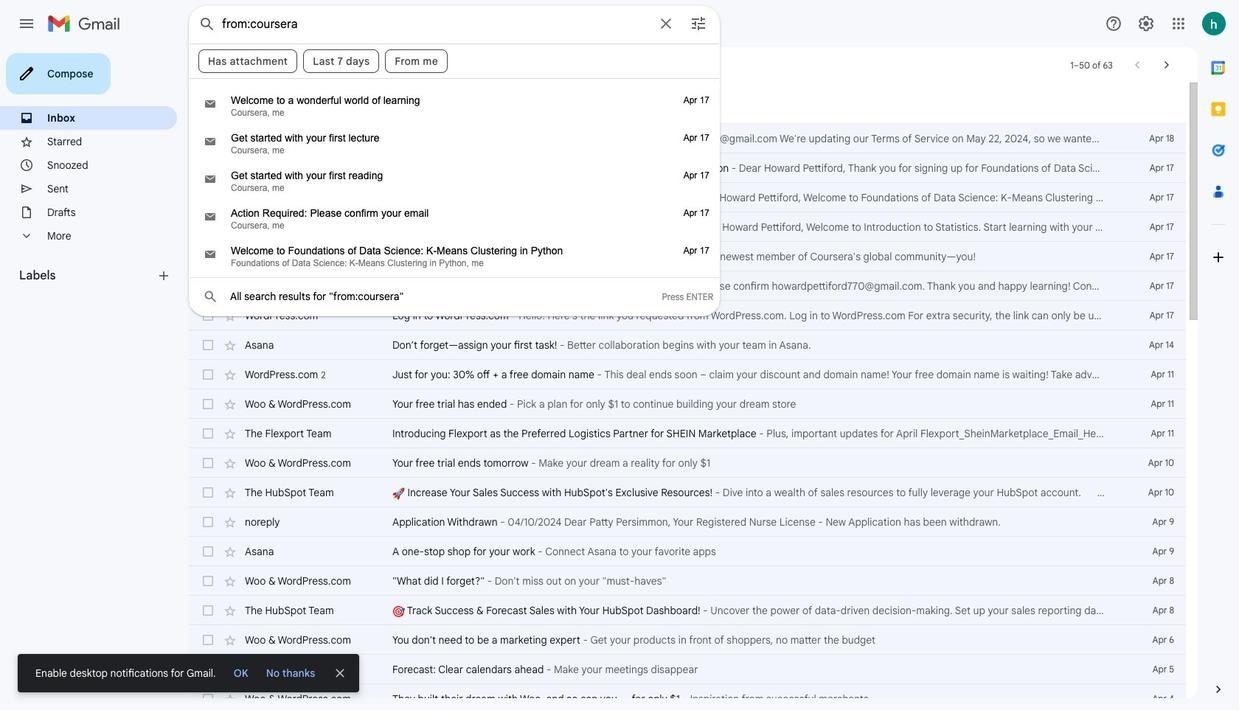 Task type: vqa. For each thing, say whether or not it's contained in the screenshot.
Hi Nadine, I hope you're doing well. I wanted to check if you have finalized your travel plans for the upcoming conference. Let me know if you need any assistan Hi
no



Task type: describe. For each thing, give the bounding box(es) containing it.
action required: please confirm your email element
[[231, 207, 662, 219]]

0 horizontal spatial tab list
[[189, 83, 1186, 124]]

🎯 image
[[392, 606, 405, 618]]

4 row from the top
[[189, 212, 1186, 242]]

Search mail text field
[[222, 17, 648, 32]]

primary tab
[[189, 83, 374, 124]]

11 row from the top
[[189, 419, 1186, 449]]

6 row from the top
[[189, 271, 1186, 301]]

gmail image
[[47, 9, 128, 38]]

10 row from the top
[[189, 389, 1186, 419]]

9 row from the top
[[189, 360, 1186, 389]]

8 row from the top
[[189, 330, 1186, 360]]

17 row from the top
[[189, 596, 1186, 626]]

settings image
[[1137, 15, 1155, 32]]

welcome to a wonderful world of learning element
[[231, 94, 662, 106]]

advanced search options image
[[684, 9, 713, 38]]

15 row from the top
[[189, 537, 1186, 567]]

apr 17, 2024, 12:38 pm element for welcome to a wonderful world of learning element
[[684, 95, 710, 105]]

welcome to foundations of data science: k-means clustering in python element
[[231, 245, 662, 257]]

1 horizontal spatial tab list
[[1198, 47, 1239, 657]]



Task type: locate. For each thing, give the bounding box(es) containing it.
apr 17, 2024, 4:29 pm element
[[684, 133, 710, 143], [684, 246, 710, 256]]

foundations of data science: k-means clustering in python, me element
[[231, 258, 662, 269]]

16 row from the top
[[189, 567, 1186, 596]]

search mail image
[[194, 11, 221, 38]]

tab list
[[1198, 47, 1239, 657], [189, 83, 1186, 124]]

18 row from the top
[[189, 626, 1186, 655]]

search refinement toolbar list box
[[190, 44, 719, 78]]

clear search image
[[651, 9, 681, 38]]

heading
[[19, 269, 156, 283]]

5 row from the top
[[189, 242, 1186, 271]]

14 row from the top
[[189, 508, 1186, 537]]

list box
[[190, 84, 719, 305]]

🚀 image
[[392, 488, 405, 500]]

promotions, 15 new messages, tab
[[375, 83, 561, 124]]

apr 17, 2024, 4:17 pm element
[[684, 170, 710, 181]]

refresh image
[[245, 58, 260, 72]]

1 vertical spatial apr 17, 2024, 4:29 pm element
[[684, 246, 710, 256]]

0 vertical spatial apr 17, 2024, 12:38 pm element
[[684, 95, 710, 105]]

12 row from the top
[[189, 449, 1186, 478]]

apr 17, 2024, 12:38 pm element
[[684, 95, 710, 105], [684, 208, 710, 218]]

main menu image
[[18, 15, 35, 32]]

row
[[189, 124, 1186, 153], [189, 153, 1186, 183], [189, 183, 1186, 212], [189, 212, 1186, 242], [189, 242, 1186, 271], [189, 271, 1186, 301], [189, 301, 1186, 330], [189, 330, 1186, 360], [189, 360, 1186, 389], [189, 389, 1186, 419], [189, 419, 1186, 449], [189, 449, 1186, 478], [189, 478, 1186, 508], [189, 508, 1186, 537], [189, 537, 1186, 567], [189, 567, 1186, 596], [189, 596, 1186, 626], [189, 626, 1186, 655], [189, 655, 1186, 685], [189, 685, 1186, 710]]

1 row from the top
[[189, 124, 1186, 153]]

2 row from the top
[[189, 153, 1186, 183]]

1 apr 17, 2024, 12:38 pm element from the top
[[684, 95, 710, 105]]

3 row from the top
[[189, 183, 1186, 212]]

alert
[[18, 34, 1216, 693]]

None checkbox
[[201, 308, 215, 323], [201, 338, 215, 353], [201, 397, 215, 412], [201, 485, 215, 500], [201, 515, 215, 530], [201, 544, 215, 559], [201, 308, 215, 323], [201, 338, 215, 353], [201, 397, 215, 412], [201, 485, 215, 500], [201, 515, 215, 530], [201, 544, 215, 559]]

2 apr 17, 2024, 12:38 pm element from the top
[[684, 208, 710, 218]]

apr 17, 2024, 12:38 pm element for action required: please confirm your email element
[[684, 208, 710, 218]]

0 vertical spatial apr 17, 2024, 4:29 pm element
[[684, 133, 710, 143]]

support image
[[1105, 15, 1123, 32]]

13 row from the top
[[189, 478, 1186, 508]]

None checkbox
[[201, 367, 215, 382], [201, 426, 215, 441], [201, 456, 215, 471], [201, 574, 215, 589], [201, 603, 215, 618], [201, 633, 215, 648], [201, 367, 215, 382], [201, 426, 215, 441], [201, 456, 215, 471], [201, 574, 215, 589], [201, 603, 215, 618], [201, 633, 215, 648]]

1 apr 17, 2024, 4:29 pm element from the top
[[684, 133, 710, 143]]

1 vertical spatial apr 17, 2024, 12:38 pm element
[[684, 208, 710, 218]]

20 row from the top
[[189, 685, 1186, 710]]

7 row from the top
[[189, 301, 1186, 330]]

None search field
[[189, 6, 720, 316]]

navigation
[[0, 47, 189, 710]]

19 row from the top
[[189, 655, 1186, 685]]

main content
[[189, 83, 1186, 710]]

older image
[[1160, 58, 1174, 72]]

2 apr 17, 2024, 4:29 pm element from the top
[[684, 246, 710, 256]]



